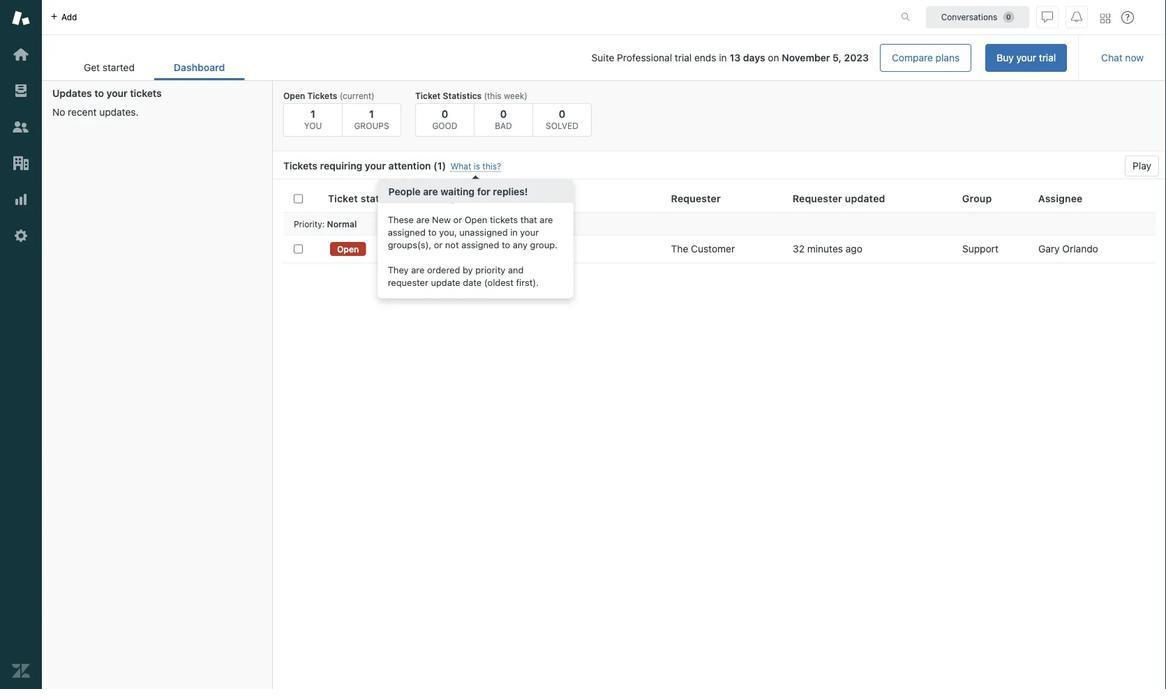 Task type: describe. For each thing, give the bounding box(es) containing it.
compare
[[892, 52, 933, 64]]

your inside these are new or open tickets that are assigned to you, unassigned in your groups(s), or not assigned to any group.
[[520, 227, 539, 237]]

updates.
[[99, 106, 139, 118]]

on
[[768, 52, 779, 64]]

1 horizontal spatial assigned
[[462, 239, 499, 250]]

zendesk image
[[12, 663, 30, 681]]

normal
[[327, 219, 357, 229]]

sample ticket: meet the ticket
[[433, 243, 567, 255]]

these are new or open tickets that are assigned to you, unassigned in your groups(s), or not assigned to any group.
[[388, 214, 558, 250]]

assignee
[[1039, 193, 1083, 204]]

solved
[[546, 121, 579, 131]]

buy your trial
[[997, 52, 1056, 64]]

requester
[[388, 277, 429, 288]]

button displays agent's chat status as invisible. image
[[1042, 12, 1053, 23]]

2023
[[844, 52, 869, 64]]

sample
[[433, 243, 467, 255]]

updated
[[845, 193, 886, 204]]

requester for requester updated
[[793, 193, 843, 204]]

your up status
[[365, 160, 386, 172]]

statistics
[[443, 91, 482, 101]]

add
[[61, 12, 77, 22]]

that
[[521, 214, 537, 225]]

subject
[[433, 193, 470, 204]]

is
[[474, 162, 480, 171]]

support
[[963, 243, 999, 255]]

group
[[963, 193, 992, 204]]

0 good
[[432, 108, 458, 131]]

november
[[782, 52, 830, 64]]

0 for 0 bad
[[500, 108, 507, 120]]

ago
[[846, 243, 863, 255]]

main element
[[0, 0, 42, 690]]

open inside these are new or open tickets that are assigned to you, unassigned in your groups(s), or not assigned to any group.
[[465, 214, 488, 225]]

grid containing ticket status
[[273, 185, 1167, 690]]

people are waiting for replies!
[[389, 186, 528, 197]]

buy
[[997, 52, 1014, 64]]

people
[[389, 186, 421, 197]]

zendesk support image
[[12, 9, 30, 27]]

trial for professional
[[675, 52, 692, 64]]

get help image
[[1122, 11, 1134, 24]]

0 solved
[[546, 108, 579, 131]]

groups
[[354, 121, 389, 131]]

ticket for ticket status
[[328, 193, 358, 204]]

ticket statistics (this week)
[[415, 91, 528, 101]]

by
[[463, 265, 473, 275]]

play
[[1133, 160, 1152, 172]]

(this
[[484, 91, 502, 101]]

get started tab
[[64, 54, 154, 80]]

the
[[671, 243, 689, 255]]

zendesk products image
[[1101, 14, 1111, 23]]

these
[[388, 214, 414, 225]]

1 for 1 you
[[311, 108, 316, 120]]

for
[[477, 186, 491, 197]]

conversations
[[942, 12, 998, 22]]

no
[[52, 106, 65, 118]]

November 5, 2023 text field
[[782, 52, 869, 64]]

notifications image
[[1072, 12, 1083, 23]]

(
[[434, 160, 438, 172]]

conversations button
[[926, 6, 1030, 28]]

priority
[[476, 265, 506, 275]]

1 vertical spatial tickets
[[283, 160, 318, 172]]

the
[[525, 243, 540, 255]]

tickets requiring your attention ( 1 ) what is this?
[[283, 160, 501, 172]]

new
[[432, 214, 451, 225]]

id
[[400, 193, 410, 204]]

they are ordered by priority and requester update date (oldest first).
[[388, 265, 539, 288]]

gary
[[1039, 243, 1060, 255]]

open for open tickets (current)
[[283, 91, 305, 101]]

dashboard
[[174, 62, 225, 73]]

open for open
[[337, 244, 359, 254]]

admin image
[[12, 227, 30, 245]]

unassigned
[[460, 227, 508, 237]]

:
[[322, 219, 325, 229]]

good
[[432, 121, 458, 131]]

group.
[[530, 239, 558, 250]]

)
[[442, 160, 446, 172]]

1 groups
[[354, 108, 389, 131]]

waiting
[[441, 186, 475, 197]]

groups(s),
[[388, 239, 432, 250]]

in inside these are new or open tickets that are assigned to you, unassigned in your groups(s), or not assigned to any group.
[[510, 227, 518, 237]]

bad
[[495, 121, 512, 131]]

your up updates. at the top left of page
[[107, 88, 128, 99]]

updates to your tickets
[[52, 88, 162, 99]]

this?
[[483, 162, 501, 171]]

32
[[793, 243, 805, 255]]

date
[[463, 277, 482, 288]]

chat
[[1102, 52, 1123, 64]]

are for these are new or open tickets that are assigned to you, unassigned in your groups(s), or not assigned to any group.
[[416, 214, 430, 225]]

first).
[[516, 277, 539, 288]]

1 vertical spatial to
[[428, 227, 437, 237]]

1 you
[[304, 108, 322, 131]]

#1
[[400, 243, 410, 255]]



Task type: locate. For each thing, give the bounding box(es) containing it.
they
[[388, 265, 409, 275]]

are right "that" at the left of the page
[[540, 214, 553, 225]]

ticket:
[[469, 243, 497, 255]]

or up you,
[[454, 214, 462, 225]]

are inside they are ordered by priority and requester update date (oldest first).
[[411, 265, 425, 275]]

1 horizontal spatial to
[[428, 227, 437, 237]]

0 vertical spatial to
[[94, 88, 104, 99]]

customers image
[[12, 118, 30, 136]]

1 vertical spatial ticket
[[328, 193, 358, 204]]

trial inside button
[[1039, 52, 1056, 64]]

3 0 from the left
[[559, 108, 566, 120]]

0 horizontal spatial ticket
[[328, 193, 358, 204]]

update
[[431, 277, 461, 288]]

Select All Tickets checkbox
[[294, 194, 303, 203]]

0 horizontal spatial in
[[510, 227, 518, 237]]

what
[[451, 162, 471, 171]]

0 inside 0 good
[[442, 108, 448, 120]]

are
[[423, 186, 438, 197], [416, 214, 430, 225], [540, 214, 553, 225], [411, 265, 425, 275]]

1 horizontal spatial trial
[[1039, 52, 1056, 64]]

professional
[[617, 52, 672, 64]]

minutes
[[808, 243, 843, 255]]

1 vertical spatial or
[[434, 239, 443, 250]]

you
[[304, 121, 322, 131]]

are for they are ordered by priority and requester update date (oldest first).
[[411, 265, 425, 275]]

get started
[[84, 62, 135, 73]]

your inside button
[[1017, 52, 1037, 64]]

in left 13
[[719, 52, 727, 64]]

ticket up 0 good
[[415, 91, 441, 101]]

assigned up groups(s),
[[388, 227, 426, 237]]

2 trial from the left
[[675, 52, 692, 64]]

0 up bad
[[500, 108, 507, 120]]

1 horizontal spatial ticket
[[415, 91, 441, 101]]

trial
[[1039, 52, 1056, 64], [675, 52, 692, 64]]

2 horizontal spatial open
[[465, 214, 488, 225]]

ticket
[[542, 243, 567, 255]]

2 horizontal spatial 0
[[559, 108, 566, 120]]

0 vertical spatial open
[[283, 91, 305, 101]]

0 horizontal spatial to
[[94, 88, 104, 99]]

tickets up 1 you
[[308, 91, 337, 101]]

0 horizontal spatial 0
[[442, 108, 448, 120]]

suite
[[592, 52, 615, 64]]

days
[[743, 52, 766, 64]]

week)
[[504, 91, 528, 101]]

0 vertical spatial ticket
[[415, 91, 441, 101]]

reporting image
[[12, 191, 30, 209]]

requester for requester
[[671, 193, 721, 204]]

1 horizontal spatial open
[[337, 244, 359, 254]]

priority
[[294, 219, 322, 229]]

2 requester from the left
[[793, 193, 843, 204]]

and
[[508, 265, 524, 275]]

trial for your
[[1039, 52, 1056, 64]]

ticket status
[[328, 193, 391, 204]]

orlando
[[1063, 243, 1099, 255]]

2 horizontal spatial 1
[[438, 160, 442, 172]]

ends
[[695, 52, 717, 64]]

(oldest
[[484, 277, 514, 288]]

chat now
[[1102, 52, 1144, 64]]

0 horizontal spatial or
[[434, 239, 443, 250]]

play button
[[1125, 156, 1160, 177]]

1 requester from the left
[[671, 193, 721, 204]]

the customer
[[671, 243, 735, 255]]

0 horizontal spatial assigned
[[388, 227, 426, 237]]

requester left updated
[[793, 193, 843, 204]]

1 vertical spatial open
[[465, 214, 488, 225]]

1 inside 1 groups
[[369, 108, 374, 120]]

tab list
[[64, 54, 245, 80]]

now
[[1126, 52, 1144, 64]]

1 left the what
[[438, 160, 442, 172]]

requester
[[671, 193, 721, 204], [793, 193, 843, 204]]

1 horizontal spatial 0
[[500, 108, 507, 120]]

1 vertical spatial assigned
[[462, 239, 499, 250]]

tab list containing get started
[[64, 54, 245, 80]]

are left new
[[416, 214, 430, 225]]

1
[[311, 108, 316, 120], [369, 108, 374, 120], [438, 160, 442, 172]]

views image
[[12, 82, 30, 100]]

sample ticket: meet the ticket link
[[433, 243, 567, 256]]

None checkbox
[[294, 245, 303, 254]]

updates
[[52, 88, 92, 99]]

gary orlando
[[1039, 243, 1099, 255]]

0 up solved
[[559, 108, 566, 120]]

tickets up select all tickets checkbox
[[283, 160, 318, 172]]

requiring
[[320, 160, 363, 172]]

in up any
[[510, 227, 518, 237]]

plans
[[936, 52, 960, 64]]

open up 1 you
[[283, 91, 305, 101]]

started
[[103, 62, 135, 73]]

1 horizontal spatial requester
[[793, 193, 843, 204]]

priority : normal
[[294, 219, 357, 229]]

tickets inside these are new or open tickets that are assigned to you, unassigned in your groups(s), or not assigned to any group.
[[490, 214, 518, 225]]

5,
[[833, 52, 842, 64]]

ordered
[[427, 265, 460, 275]]

buy your trial button
[[986, 44, 1068, 72]]

are for people are waiting for replies!
[[423, 186, 438, 197]]

are up requester
[[411, 265, 425, 275]]

to left any
[[502, 239, 510, 250]]

2 vertical spatial to
[[502, 239, 510, 250]]

any
[[513, 239, 528, 250]]

assigned
[[388, 227, 426, 237], [462, 239, 499, 250]]

0 up good
[[442, 108, 448, 120]]

1 horizontal spatial tickets
[[490, 214, 518, 225]]

0 vertical spatial or
[[454, 214, 462, 225]]

grid
[[273, 185, 1167, 690]]

add button
[[42, 0, 86, 34]]

to down new
[[428, 227, 437, 237]]

1 vertical spatial in
[[510, 227, 518, 237]]

0 horizontal spatial requester
[[671, 193, 721, 204]]

0 vertical spatial tickets
[[308, 91, 337, 101]]

1 vertical spatial tickets
[[490, 214, 518, 225]]

1 horizontal spatial in
[[719, 52, 727, 64]]

1 up you
[[311, 108, 316, 120]]

2 vertical spatial open
[[337, 244, 359, 254]]

0 for 0 good
[[442, 108, 448, 120]]

compare plans button
[[880, 44, 972, 72]]

replies!
[[493, 186, 528, 197]]

1 horizontal spatial or
[[454, 214, 462, 225]]

13
[[730, 52, 741, 64]]

organizations image
[[12, 154, 30, 172]]

recent
[[68, 106, 97, 118]]

2 0 from the left
[[500, 108, 507, 120]]

1 up groups
[[369, 108, 374, 120]]

0 horizontal spatial trial
[[675, 52, 692, 64]]

0 inside 0 solved
[[559, 108, 566, 120]]

0 for 0 solved
[[559, 108, 566, 120]]

1 trial from the left
[[1039, 52, 1056, 64]]

you,
[[439, 227, 457, 237]]

in
[[719, 52, 727, 64], [510, 227, 518, 237]]

1 horizontal spatial 1
[[369, 108, 374, 120]]

your down "that" at the left of the page
[[520, 227, 539, 237]]

are down (
[[423, 186, 438, 197]]

(current)
[[340, 91, 375, 101]]

suite professional trial ends in 13 days on november 5, 2023
[[592, 52, 869, 64]]

requester updated
[[793, 193, 886, 204]]

trial left ends
[[675, 52, 692, 64]]

0 horizontal spatial tickets
[[130, 88, 162, 99]]

ticket for ticket statistics (this week)
[[415, 91, 441, 101]]

section containing compare plans
[[256, 44, 1068, 72]]

ticket up 'normal'
[[328, 193, 358, 204]]

trial down button displays agent's chat status as invisible. icon
[[1039, 52, 1056, 64]]

0 inside 0 bad
[[500, 108, 507, 120]]

requester up the customer
[[671, 193, 721, 204]]

your right 'buy'
[[1017, 52, 1037, 64]]

0
[[442, 108, 448, 120], [500, 108, 507, 120], [559, 108, 566, 120]]

customer
[[691, 243, 735, 255]]

your
[[1017, 52, 1037, 64], [107, 88, 128, 99], [365, 160, 386, 172], [520, 227, 539, 237]]

open up unassigned
[[465, 214, 488, 225]]

0 vertical spatial assigned
[[388, 227, 426, 237]]

0 horizontal spatial open
[[283, 91, 305, 101]]

tickets
[[308, 91, 337, 101], [283, 160, 318, 172]]

open down 'normal'
[[337, 244, 359, 254]]

assigned down unassigned
[[462, 239, 499, 250]]

compare plans
[[892, 52, 960, 64]]

0 vertical spatial tickets
[[130, 88, 162, 99]]

1 for 1 groups
[[369, 108, 374, 120]]

0 horizontal spatial 1
[[311, 108, 316, 120]]

open
[[283, 91, 305, 101], [465, 214, 488, 225], [337, 244, 359, 254]]

section
[[256, 44, 1068, 72]]

1 inside 1 you
[[311, 108, 316, 120]]

get
[[84, 62, 100, 73]]

get started image
[[12, 45, 30, 64]]

not
[[445, 239, 459, 250]]

chat now button
[[1091, 44, 1155, 72]]

32 minutes ago
[[793, 243, 863, 255]]

no recent updates.
[[52, 106, 139, 118]]

status
[[361, 193, 391, 204]]

tickets
[[130, 88, 162, 99], [490, 214, 518, 225]]

1 0 from the left
[[442, 108, 448, 120]]

tickets up unassigned
[[490, 214, 518, 225]]

to up no recent updates.
[[94, 88, 104, 99]]

or left not
[[434, 239, 443, 250]]

tickets up updates. at the top left of page
[[130, 88, 162, 99]]

0 vertical spatial in
[[719, 52, 727, 64]]

2 horizontal spatial to
[[502, 239, 510, 250]]

none checkbox inside grid
[[294, 245, 303, 254]]



Task type: vqa. For each thing, say whether or not it's contained in the screenshot.
requester 'element' on the top left of page
no



